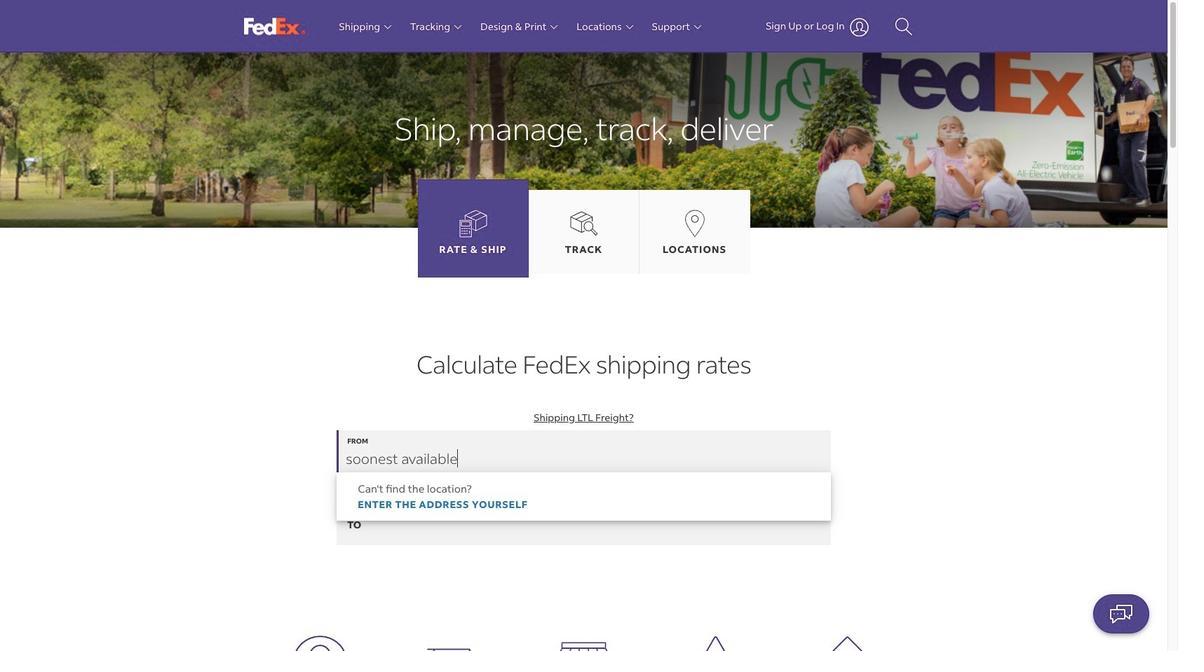 Task type: describe. For each thing, give the bounding box(es) containing it.
get location information tab
[[663, 243, 727, 256]]

From address, type in the full address your mailing from. Then use the drop down that appears to select the best address match, below. If you cannot use drop down.  Call 1 800 4 6 3 3 3 3 9. text field
[[337, 431, 831, 473]]

get rate and shipping details tab
[[439, 243, 507, 256]]

sign up or log in image
[[850, 18, 870, 36]]



Task type: locate. For each thing, give the bounding box(es) containing it.
fedex logo image
[[244, 18, 305, 35]]

tab
[[418, 180, 529, 278], [529, 190, 639, 274], [639, 190, 750, 274]]

To address, type in the full address your mailing from. Then use the drop down that appears to select the best address match, below. If you cannot use drop down.  Call 1 800 4 6 3 3 3 3 9. text field
[[337, 504, 831, 546]]

get tracking information tab
[[565, 243, 603, 256]]

tab list
[[418, 180, 750, 278]]

None text field
[[337, 473, 831, 502]]

search image
[[895, 16, 913, 38]]



Task type: vqa. For each thing, say whether or not it's contained in the screenshot.
1st option from the top of the page
no



